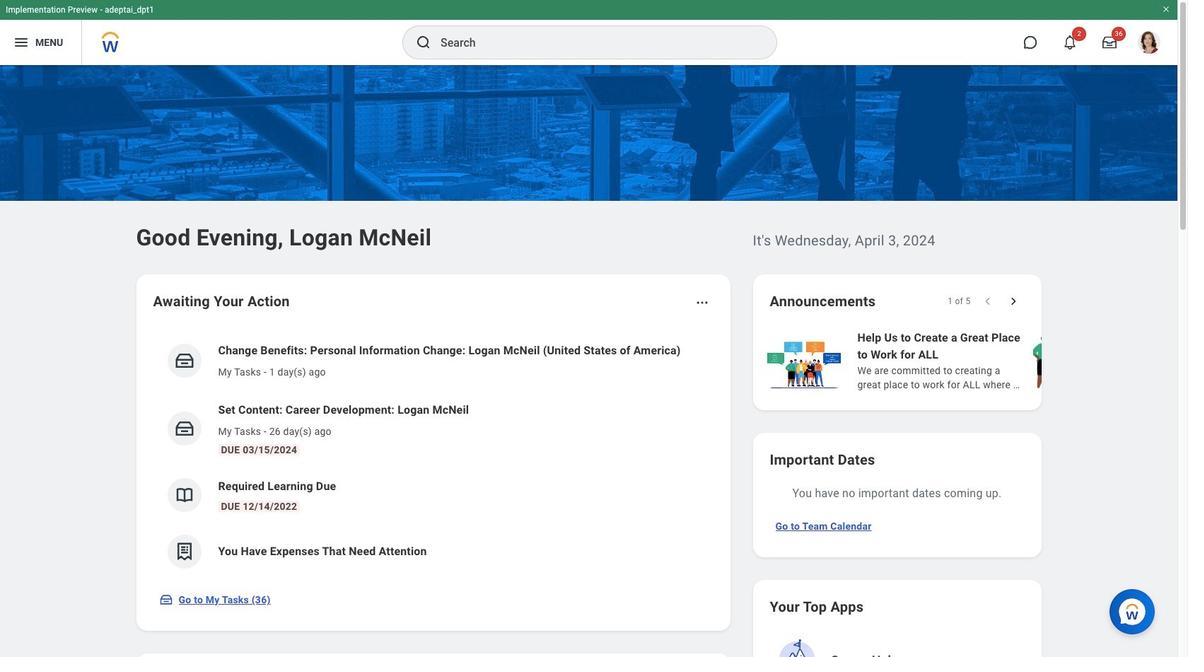 Task type: locate. For each thing, give the bounding box(es) containing it.
list
[[764, 328, 1188, 393], [153, 331, 713, 580]]

dashboard expenses image
[[174, 541, 195, 562]]

status
[[948, 296, 971, 307]]

main content
[[0, 65, 1188, 657]]

book open image
[[174, 485, 195, 506]]

inbox image
[[174, 350, 195, 371], [159, 593, 173, 607]]

1 horizontal spatial list
[[764, 328, 1188, 393]]

0 horizontal spatial inbox image
[[159, 593, 173, 607]]

1 horizontal spatial inbox image
[[174, 350, 195, 371]]

banner
[[0, 0, 1178, 65]]

inbox image
[[174, 418, 195, 439]]

Search Workday  search field
[[441, 27, 748, 58]]

search image
[[415, 34, 432, 51]]

profile logan mcneil image
[[1138, 31, 1161, 57]]

0 horizontal spatial list
[[153, 331, 713, 580]]

chevron right small image
[[1006, 294, 1020, 308]]

justify image
[[13, 34, 30, 51]]



Task type: vqa. For each thing, say whether or not it's contained in the screenshot.
arrow left IMAGE
no



Task type: describe. For each thing, give the bounding box(es) containing it.
related actions image
[[695, 296, 709, 310]]

0 vertical spatial inbox image
[[174, 350, 195, 371]]

close environment banner image
[[1162, 5, 1171, 13]]

inbox large image
[[1103, 35, 1117, 50]]

chevron left small image
[[981, 294, 995, 308]]

1 vertical spatial inbox image
[[159, 593, 173, 607]]

notifications large image
[[1063, 35, 1077, 50]]



